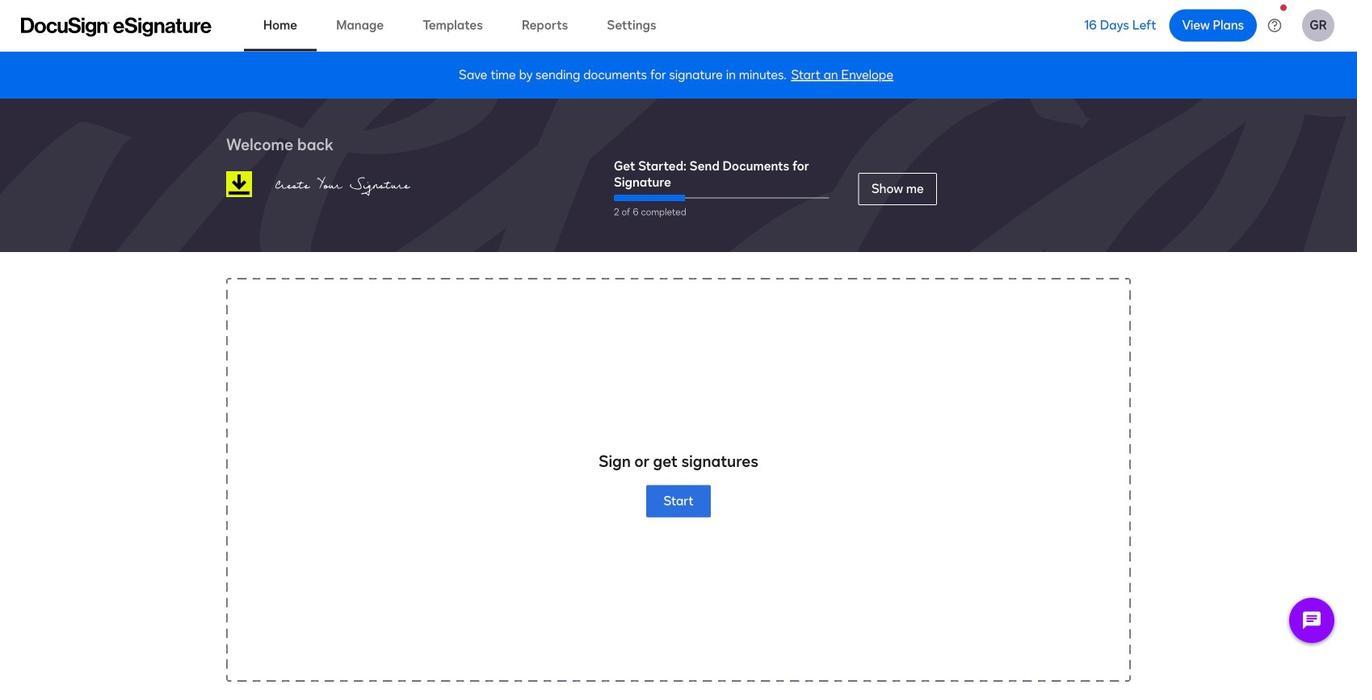 Task type: describe. For each thing, give the bounding box(es) containing it.
docusignlogo image
[[226, 171, 252, 197]]

docusign esignature image
[[21, 17, 212, 37]]



Task type: vqa. For each thing, say whether or not it's contained in the screenshot.
DocuSign eSignature image
yes



